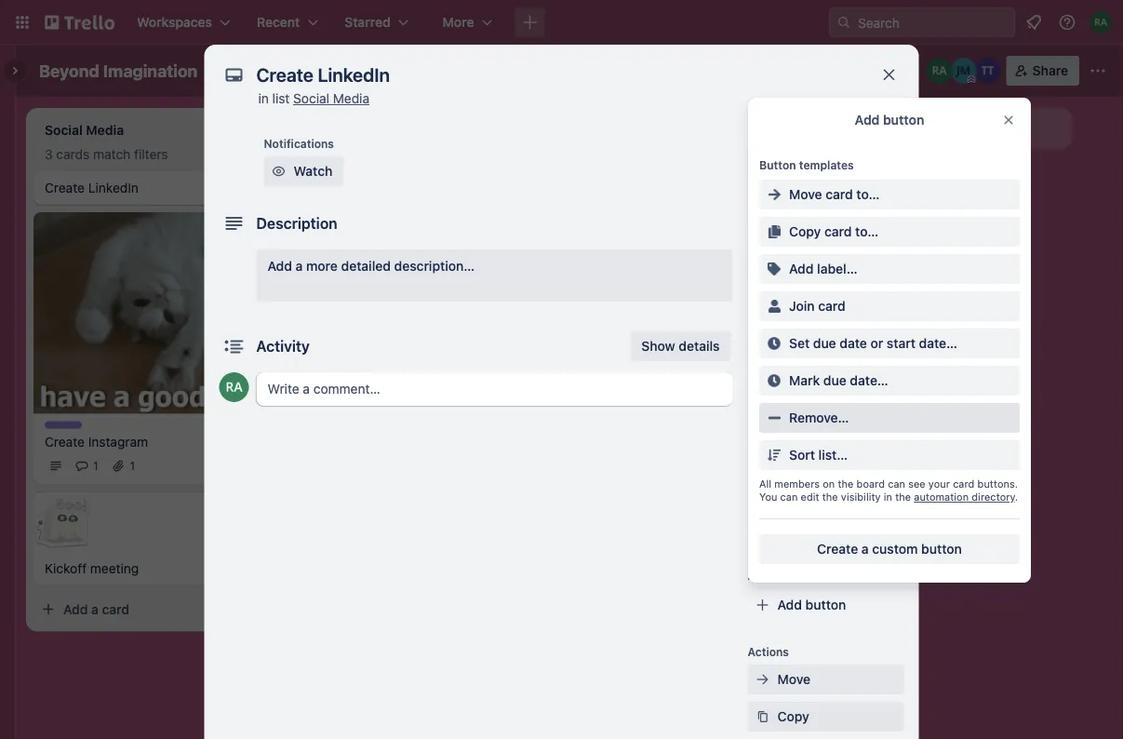 Task type: vqa. For each thing, say whether or not it's contained in the screenshot.
of
no



Task type: describe. For each thing, give the bounding box(es) containing it.
back to home image
[[45, 7, 114, 37]]

a inside create a custom button button
[[862, 541, 869, 557]]

automation
[[748, 569, 811, 582]]

checklist
[[778, 297, 835, 313]]

edit
[[801, 491, 820, 503]]

kickoff meeting link
[[45, 559, 261, 577]]

instagram
[[88, 434, 148, 449]]

your
[[929, 478, 950, 490]]

color: bold red, title: "thoughts" element
[[309, 179, 360, 193]]

create instagram link
[[45, 432, 261, 451]]

thoughts thinking
[[309, 180, 360, 207]]

1 horizontal spatial date…
[[919, 336, 958, 351]]

0 horizontal spatial ups
[[787, 494, 808, 507]]

switch to… image
[[13, 13, 32, 32]]

sm image for the checklist link
[[753, 296, 772, 315]]

add inside button
[[789, 261, 814, 276]]

detailed
[[341, 258, 391, 274]]

beyond imagination
[[39, 61, 198, 81]]

card inside copy card to… button
[[825, 224, 852, 239]]

0 horizontal spatial list
[[272, 91, 290, 106]]

add a card for the top add a card button
[[328, 240, 394, 255]]

add a more detailed description…
[[268, 258, 475, 274]]

sm image for members
[[753, 222, 772, 240]]

filters for 1 card matches filters
[[404, 147, 438, 162]]

add button inside add button button
[[778, 597, 846, 612]]

activity
[[256, 337, 310, 355]]

details
[[679, 338, 720, 354]]

color: purple, title: none image
[[45, 421, 82, 429]]

sort
[[789, 447, 815, 463]]

show menu image
[[1089, 61, 1108, 80]]

buttons.
[[978, 478, 1018, 490]]

0 horizontal spatial 1
[[93, 459, 98, 472]]

create for create instagram
[[45, 434, 85, 449]]

a up detailed
[[356, 240, 363, 255]]

checklist link
[[748, 290, 904, 320]]

button
[[760, 158, 796, 171]]

0 horizontal spatial power-
[[748, 494, 787, 507]]

linkedin
[[88, 180, 139, 195]]

create a custom button button
[[760, 534, 1020, 564]]

label…
[[817, 261, 858, 276]]

create for create a custom button
[[817, 541, 858, 557]]

3
[[45, 147, 53, 162]]

1 vertical spatial ruby anderson (rubyanderson7) image
[[927, 58, 953, 84]]

thinking
[[309, 191, 360, 207]]

sm image inside 'mark due date…' button
[[765, 371, 784, 390]]

3 cards match filters
[[45, 147, 168, 162]]

add to card
[[748, 196, 811, 209]]

remove… button
[[760, 403, 1020, 433]]

0 horizontal spatial add a card button
[[34, 594, 242, 624]]

sm image for set due date or start date… button
[[765, 334, 784, 353]]

copy link
[[748, 702, 904, 732]]

copy card to… button
[[760, 217, 1020, 247]]

share
[[1033, 63, 1069, 78]]

notifications
[[264, 137, 334, 150]]

or
[[871, 336, 884, 351]]

directory
[[972, 491, 1015, 503]]

jeremy miller (jeremymiller198) image
[[951, 58, 977, 84]]

list…
[[819, 447, 848, 463]]

workspace visible image
[[252, 63, 267, 78]]

add power-ups
[[778, 521, 874, 536]]

actions
[[748, 645, 789, 658]]

sm image for cover
[[753, 408, 772, 426]]

social media link
[[293, 91, 370, 106]]

0 vertical spatial ruby anderson (rubyanderson7) image
[[1090, 11, 1112, 34]]

show details link
[[631, 331, 731, 361]]

cover
[[778, 409, 814, 424]]

move card to…
[[789, 187, 880, 202]]

0 horizontal spatial date…
[[850, 373, 889, 388]]

1 horizontal spatial 1
[[130, 459, 135, 472]]

in inside all members on the board can see your card buttons. you can edit the visibility in the
[[884, 491, 893, 503]]

you
[[760, 491, 778, 503]]

create a custom button
[[817, 541, 962, 557]]

join for join
[[778, 156, 803, 171]]

sm image for join
[[753, 155, 772, 173]]

0 vertical spatial in
[[258, 91, 269, 106]]

on
[[823, 478, 835, 490]]

mark
[[789, 373, 820, 388]]

sort list… button
[[760, 440, 1020, 470]]

cards
[[56, 147, 90, 162]]

mark due date… button
[[760, 366, 1020, 396]]

card up add a more detailed description…
[[366, 240, 394, 255]]

add button button
[[748, 590, 904, 620]]

card right the to
[[787, 196, 811, 209]]

join card
[[789, 298, 846, 314]]

description
[[256, 215, 338, 232]]

attachment
[[778, 372, 850, 387]]

more
[[306, 258, 338, 274]]

imagination
[[103, 61, 198, 81]]

add another list
[[853, 121, 950, 136]]

create linkedin
[[45, 180, 139, 195]]

mark due date…
[[789, 373, 889, 388]]

thinking link
[[309, 190, 525, 208]]

add label… button
[[760, 254, 1020, 284]]

filters button
[[735, 56, 848, 86]]

board button
[[278, 56, 378, 86]]

members link
[[748, 216, 904, 246]]

automation directory link
[[914, 491, 1015, 503]]

list inside 'button'
[[932, 121, 950, 136]]

filters for 3 cards match filters
[[134, 147, 168, 162]]

beyond
[[39, 61, 99, 81]]

due for set
[[813, 336, 837, 351]]

clear all
[[856, 63, 905, 78]]

a down kickoff meeting
[[91, 601, 99, 617]]

fields
[[829, 446, 865, 462]]

1 vertical spatial can
[[781, 491, 798, 503]]

sort list…
[[789, 447, 848, 463]]

kickoff
[[45, 560, 87, 576]]

description…
[[394, 258, 475, 274]]

1 horizontal spatial can
[[888, 478, 906, 490]]

matches
[[349, 147, 400, 162]]

add label…
[[789, 261, 858, 276]]

the down see
[[896, 491, 911, 503]]

2 horizontal spatial 1
[[309, 147, 315, 162]]

remove…
[[789, 410, 849, 425]]

close popover image
[[1002, 113, 1016, 128]]

match
[[93, 147, 131, 162]]

sm image for move card to… button
[[765, 185, 784, 204]]

start
[[887, 336, 916, 351]]

button templates
[[760, 158, 854, 171]]

add inside "link"
[[268, 258, 292, 274]]

cover link
[[748, 402, 904, 432]]

card inside join card 'button'
[[818, 298, 846, 314]]



Task type: locate. For each thing, give the bounding box(es) containing it.
sm image inside set due date or start date… button
[[765, 334, 784, 353]]

members
[[778, 223, 835, 238]]

card inside move card to… button
[[826, 187, 853, 202]]

1 vertical spatial terry turtle (terryturtle) image
[[242, 455, 264, 477]]

set due date or start date… button
[[760, 329, 1020, 358]]

0 notifications image
[[1023, 11, 1045, 34]]

1 horizontal spatial create from template… image
[[778, 188, 793, 203]]

add button down automation
[[778, 597, 846, 612]]

create inside "link"
[[45, 434, 85, 449]]

sm image left checklist
[[753, 296, 772, 315]]

1 vertical spatial list
[[932, 121, 950, 136]]

board
[[857, 478, 885, 490]]

filters up thinking link
[[404, 147, 438, 162]]

meeting
[[90, 560, 139, 576]]

can down members
[[781, 491, 798, 503]]

to… for move card to…
[[857, 187, 880, 202]]

ruby anderson (rubyanderson7) image
[[1090, 11, 1112, 34], [927, 58, 953, 84], [219, 372, 249, 402]]

sm image for copy card to… button at the top right
[[765, 222, 784, 241]]

add a card button down kickoff meeting link
[[34, 594, 242, 624]]

sm image inside cover link
[[753, 408, 772, 426]]

1 vertical spatial button
[[922, 541, 962, 557]]

button right custom
[[922, 541, 962, 557]]

move for move card to…
[[789, 187, 822, 202]]

watch
[[294, 163, 333, 179]]

add a card down kickoff meeting
[[63, 601, 129, 617]]

custom fields
[[778, 446, 865, 462]]

list right another
[[932, 121, 950, 136]]

date
[[840, 336, 867, 351]]

sm image left set
[[765, 334, 784, 353]]

0 vertical spatial add button
[[855, 112, 925, 128]]

sm image left remove…
[[765, 409, 784, 427]]

1 card matches filters
[[309, 147, 438, 162]]

add
[[855, 112, 880, 128], [853, 121, 877, 136], [748, 196, 770, 209], [328, 240, 352, 255], [268, 258, 292, 274], [789, 261, 814, 276], [778, 521, 802, 536], [778, 597, 802, 612], [63, 601, 88, 617]]

list
[[272, 91, 290, 106], [932, 121, 950, 136]]

custom
[[872, 541, 918, 557]]

2 vertical spatial create
[[817, 541, 858, 557]]

ups
[[787, 494, 808, 507], [849, 521, 874, 536]]

sm image down 'suggested'
[[753, 155, 772, 173]]

sm image inside the members "link"
[[753, 222, 772, 240]]

1 horizontal spatial ups
[[849, 521, 874, 536]]

sm image for suggested
[[886, 127, 904, 145]]

1 vertical spatial create from template… image
[[514, 240, 529, 255]]

2 filters from the left
[[404, 147, 438, 162]]

clear
[[856, 63, 888, 78]]

primary element
[[0, 0, 1123, 45]]

filters up "create linkedin" link
[[134, 147, 168, 162]]

card inside all members on the board can see your card buttons. you can edit the visibility in the
[[953, 478, 975, 490]]

copy for copy card to…
[[789, 224, 821, 239]]

all members on the board can see your card buttons. you can edit the visibility in the
[[760, 478, 1018, 503]]

ups down members
[[787, 494, 808, 507]]

terry turtle (terryturtle) image
[[975, 58, 1001, 84], [242, 455, 264, 477]]

automation
[[914, 491, 969, 503]]

0 vertical spatial list
[[272, 91, 290, 106]]

create down cards on the top left
[[45, 180, 85, 195]]

add another list button
[[819, 108, 1072, 149]]

due
[[813, 336, 837, 351], [824, 373, 847, 388]]

0 horizontal spatial create from template… image
[[514, 240, 529, 255]]

members
[[775, 478, 820, 490]]

sm image inside move card to… button
[[765, 185, 784, 204]]

move inside 'link'
[[778, 672, 811, 687]]

in down board on the bottom of page
[[884, 491, 893, 503]]

0 vertical spatial to…
[[857, 187, 880, 202]]

board
[[309, 63, 346, 78]]

0 vertical spatial due
[[813, 336, 837, 351]]

automation image
[[701, 56, 727, 82]]

0 horizontal spatial ruby anderson (rubyanderson7) image
[[219, 372, 249, 402]]

star or unstar board image
[[218, 63, 233, 78]]

sm image inside labels link
[[753, 259, 772, 277]]

a left custom
[[862, 541, 869, 557]]

watch button
[[264, 156, 344, 186]]

copy up labels
[[789, 224, 821, 239]]

1 horizontal spatial add a card button
[[298, 233, 506, 262]]

1 up watch
[[309, 147, 315, 162]]

move link
[[748, 665, 904, 694]]

Board name text field
[[30, 56, 207, 86]]

2 vertical spatial ruby anderson (rubyanderson7) image
[[219, 372, 249, 402]]

create linkedin link
[[45, 179, 261, 197]]

0 vertical spatial create from template… image
[[778, 188, 793, 203]]

0 vertical spatial can
[[888, 478, 906, 490]]

a
[[356, 240, 363, 255], [296, 258, 303, 274], [862, 541, 869, 557], [91, 601, 99, 617]]

0 vertical spatial copy
[[789, 224, 821, 239]]

create inside button
[[817, 541, 858, 557]]

sm image inside the remove… button
[[765, 409, 784, 427]]

1 vertical spatial ups
[[849, 521, 874, 536]]

due right mark
[[824, 373, 847, 388]]

create for create linkedin
[[45, 180, 85, 195]]

sm image up dates
[[765, 297, 784, 316]]

Search field
[[852, 8, 1015, 36]]

social
[[293, 91, 330, 106]]

0 vertical spatial button
[[883, 112, 925, 128]]

sm image up checklist
[[765, 260, 784, 278]]

0 vertical spatial terry turtle (terryturtle) image
[[975, 58, 1001, 84]]

sm image left sort
[[765, 446, 784, 464]]

add a more detailed description… link
[[256, 249, 733, 302]]

set
[[789, 336, 810, 351]]

sm image inside copy card to… button
[[765, 222, 784, 241]]

2 horizontal spatial ruby anderson (rubyanderson7) image
[[1090, 11, 1112, 34]]

card up automation directory link
[[953, 478, 975, 490]]

1 vertical spatial copy
[[778, 709, 810, 724]]

the right on
[[838, 478, 854, 490]]

0 horizontal spatial in
[[258, 91, 269, 106]]

Write a comment text field
[[256, 372, 733, 406]]

dates
[[778, 335, 813, 350]]

0 horizontal spatial terry turtle (terryturtle) image
[[242, 455, 264, 477]]

move card to… button
[[760, 180, 1020, 209]]

0 vertical spatial date…
[[919, 336, 958, 351]]

1 vertical spatial to…
[[856, 224, 879, 239]]

the down on
[[823, 491, 838, 503]]

sm image for watch
[[269, 162, 288, 181]]

add button down the 'clear all' button
[[855, 112, 925, 128]]

sm image
[[886, 127, 904, 145], [753, 155, 772, 173], [269, 162, 288, 181], [753, 222, 772, 240], [765, 260, 784, 278], [765, 371, 784, 390], [753, 408, 772, 426], [765, 446, 784, 464], [753, 707, 772, 726]]

attachment button
[[748, 365, 904, 395]]

0 vertical spatial ups
[[787, 494, 808, 507]]

1 horizontal spatial filters
[[404, 147, 438, 162]]

1 vertical spatial add button
[[778, 597, 846, 612]]

sm image inside watch button
[[269, 162, 288, 181]]

to… down move card to… button
[[856, 224, 879, 239]]

copy
[[789, 224, 821, 239], [778, 709, 810, 724]]

to… up copy card to… button at the top right
[[857, 187, 880, 202]]

1 down the create instagram
[[93, 459, 98, 472]]

button down automation
[[806, 597, 846, 612]]

1 vertical spatial add a card
[[63, 601, 129, 617]]

sm image inside join card 'button'
[[765, 297, 784, 316]]

1 vertical spatial create
[[45, 434, 85, 449]]

card up dates button
[[818, 298, 846, 314]]

automation directory .
[[914, 491, 1018, 503]]

move right the to
[[789, 187, 822, 202]]

add a card
[[328, 240, 394, 255], [63, 601, 129, 617]]

0 vertical spatial join
[[778, 156, 803, 171]]

date… down set due date or start date…
[[850, 373, 889, 388]]

None text field
[[247, 58, 861, 91]]

sm image inside add label… button
[[765, 260, 784, 278]]

1 horizontal spatial ruby anderson (rubyanderson7) image
[[927, 58, 953, 84]]

can left see
[[888, 478, 906, 490]]

move down "actions"
[[778, 672, 811, 687]]

0 vertical spatial add a card
[[328, 240, 394, 255]]

1 horizontal spatial add a card
[[328, 240, 394, 255]]

sm image left watch
[[269, 162, 288, 181]]

a inside add a more detailed description… "link"
[[296, 258, 303, 274]]

0 vertical spatial move
[[789, 187, 822, 202]]

2 vertical spatial button
[[806, 597, 846, 612]]

filters
[[762, 63, 801, 78]]

another
[[881, 121, 928, 136]]

0 vertical spatial add a card button
[[298, 233, 506, 262]]

move inside button
[[789, 187, 822, 202]]

sm image down the to
[[765, 222, 784, 241]]

add a card up detailed
[[328, 240, 394, 255]]

card down templates
[[826, 187, 853, 202]]

sm image inside copy link
[[753, 707, 772, 726]]

power-ups
[[748, 494, 808, 507]]

due for mark
[[824, 373, 847, 388]]

sm image inside join link
[[753, 155, 772, 173]]

sm image for move 'link'
[[753, 670, 772, 689]]

sm image for join card 'button'
[[765, 297, 784, 316]]

custom
[[778, 446, 825, 462]]

sm image down button
[[765, 185, 784, 204]]

0 vertical spatial power-
[[748, 494, 787, 507]]

sm image down "actions"
[[753, 707, 772, 726]]

date… right start in the top of the page
[[919, 336, 958, 351]]

create instagram
[[45, 434, 148, 449]]

show
[[642, 338, 675, 354]]

show details
[[642, 338, 720, 354]]

list left social
[[272, 91, 290, 106]]

copy down move 'link'
[[778, 709, 810, 724]]

1 vertical spatial power-
[[806, 521, 849, 536]]

thoughts
[[309, 180, 360, 193]]

sm image down "actions"
[[753, 670, 772, 689]]

1 vertical spatial due
[[824, 373, 847, 388]]

1 filters from the left
[[134, 147, 168, 162]]

join link
[[748, 149, 904, 179]]

sm image left mark
[[765, 371, 784, 390]]

suggested
[[748, 129, 807, 142]]

create from template… image
[[778, 188, 793, 203], [514, 240, 529, 255]]

all
[[760, 478, 772, 490]]

sm image for the remove… button in the bottom right of the page
[[765, 409, 784, 427]]

1 horizontal spatial terry turtle (terryturtle) image
[[975, 58, 1001, 84]]

sm image for labels link
[[753, 259, 772, 277]]

sm image
[[765, 185, 784, 204], [765, 222, 784, 241], [753, 259, 772, 277], [753, 296, 772, 315], [765, 297, 784, 316], [765, 334, 784, 353], [765, 409, 784, 427], [753, 670, 772, 689]]

set due date or start date…
[[789, 336, 958, 351]]

sm image up move card to… button
[[886, 127, 904, 145]]

1 horizontal spatial in
[[884, 491, 893, 503]]

create down color: purple, title: none image
[[45, 434, 85, 449]]

0 horizontal spatial can
[[781, 491, 798, 503]]

1 vertical spatial join
[[789, 298, 815, 314]]

button inside add button button
[[806, 597, 846, 612]]

in list social media
[[258, 91, 370, 106]]

join down 'suggested'
[[778, 156, 803, 171]]

1 vertical spatial move
[[778, 672, 811, 687]]

add inside 'button'
[[853, 121, 877, 136]]

sm image down add to card
[[753, 222, 772, 240]]

a left the more
[[296, 258, 303, 274]]

create board or workspace image
[[521, 13, 539, 32]]

sm image inside the checklist link
[[753, 296, 772, 315]]

templates
[[799, 158, 854, 171]]

all
[[891, 63, 905, 78]]

date…
[[919, 336, 958, 351], [850, 373, 889, 388]]

kickoff meeting
[[45, 560, 139, 576]]

ups down visibility
[[849, 521, 874, 536]]

button inside create a custom button button
[[922, 541, 962, 557]]

sm image inside move 'link'
[[753, 670, 772, 689]]

0 horizontal spatial add button
[[778, 597, 846, 612]]

1 down instagram
[[130, 459, 135, 472]]

sm image left labels
[[753, 259, 772, 277]]

power- down edit
[[806, 521, 849, 536]]

card
[[318, 147, 345, 162], [826, 187, 853, 202], [787, 196, 811, 209], [825, 224, 852, 239], [366, 240, 394, 255], [818, 298, 846, 314], [953, 478, 975, 490], [102, 601, 129, 617]]

join
[[778, 156, 803, 171], [789, 298, 815, 314]]

move for move
[[778, 672, 811, 687]]

create down add power-ups
[[817, 541, 858, 557]]

sm image left cover
[[753, 408, 772, 426]]

open information menu image
[[1058, 13, 1077, 32]]

due right set
[[813, 336, 837, 351]]

0 horizontal spatial filters
[[134, 147, 168, 162]]

copy inside button
[[789, 224, 821, 239]]

card up watch
[[318, 147, 345, 162]]

0 vertical spatial create
[[45, 180, 85, 195]]

visibility
[[841, 491, 881, 503]]

copy for copy
[[778, 709, 810, 724]]

1 horizontal spatial add button
[[855, 112, 925, 128]]

add a card button down thinking link
[[298, 233, 506, 262]]

add a card for the leftmost add a card button
[[63, 601, 129, 617]]

card up label…
[[825, 224, 852, 239]]

1 horizontal spatial power-
[[806, 521, 849, 536]]

power- down all
[[748, 494, 787, 507]]

1 vertical spatial date…
[[850, 373, 889, 388]]

to… for copy card to…
[[856, 224, 879, 239]]

join up dates
[[789, 298, 815, 314]]

see
[[909, 478, 926, 490]]

search image
[[837, 15, 852, 30]]

join card button
[[760, 291, 1020, 321]]

1 horizontal spatial list
[[932, 121, 950, 136]]

in down workspace visible image
[[258, 91, 269, 106]]

card down meeting
[[102, 601, 129, 617]]

join inside 'button'
[[789, 298, 815, 314]]

share button
[[1007, 56, 1080, 86]]

1 vertical spatial in
[[884, 491, 893, 503]]

sm image for copy
[[753, 707, 772, 726]]

0 horizontal spatial add a card
[[63, 601, 129, 617]]

filters
[[134, 147, 168, 162], [404, 147, 438, 162]]

sm image inside sort list… button
[[765, 446, 784, 464]]

button down the all
[[883, 112, 925, 128]]

power-
[[748, 494, 787, 507], [806, 521, 849, 536]]

join for join card
[[789, 298, 815, 314]]

1 vertical spatial add a card button
[[34, 594, 242, 624]]



